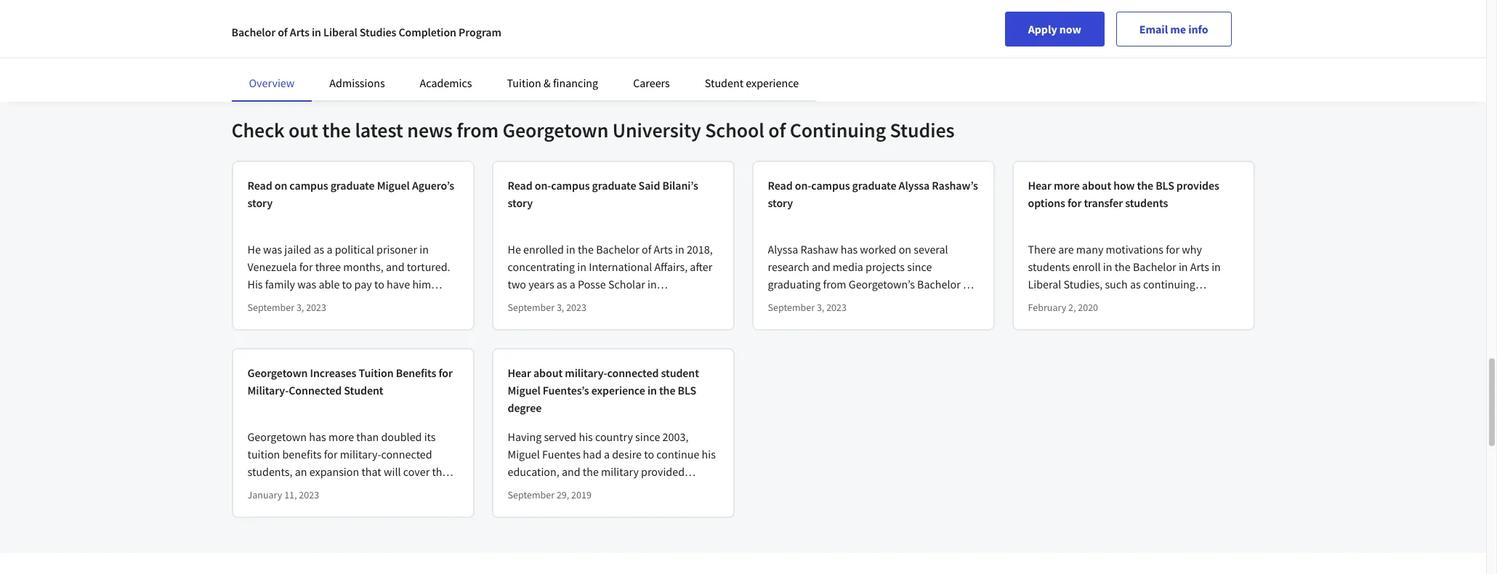 Task type: locate. For each thing, give the bounding box(es) containing it.
0 vertical spatial military-
[[565, 366, 607, 380]]

the up such
[[1115, 260, 1131, 274]]

liberal
[[323, 25, 357, 39], [1028, 277, 1061, 292], [801, 294, 834, 309]]

0 vertical spatial alyssa
[[899, 178, 930, 193]]

has
[[841, 242, 858, 257], [309, 430, 326, 444]]

corporation
[[810, 347, 869, 361]]

of inside the "georgetown has more than doubled its tuition benefits for military-connected students, an expansion that will cover the annual cost of full-time undergraduate tuition for eligible students."
[[306, 482, 315, 496]]

1 horizontal spatial his
[[702, 447, 716, 462]]

campus down continuing
[[811, 178, 850, 193]]

0 vertical spatial tuition
[[247, 447, 280, 462]]

the inside having served his country since 2003, miguel fuentes had a desire to continue his education, and the military provided opportunities for him to get a degree.
[[583, 465, 599, 479]]

the down student
[[659, 383, 675, 398]]

the inside hear more about how the bls provides options for transfer students
[[1137, 178, 1153, 193]]

0 horizontal spatial september 3, 2023
[[247, 301, 326, 314]]

was up 'internship'
[[837, 312, 856, 326]]

from down continuing
[[1156, 294, 1179, 309]]

the
[[322, 117, 351, 143], [1137, 178, 1153, 193], [578, 242, 594, 257], [1115, 260, 1131, 274], [400, 294, 416, 309], [946, 312, 962, 326], [914, 329, 930, 344], [298, 347, 314, 361], [659, 383, 675, 398], [432, 465, 448, 479], [583, 465, 599, 479]]

2023 for liberal
[[826, 301, 847, 314]]

political up months,
[[335, 242, 374, 257]]

affairs,
[[654, 260, 688, 274]]

2 horizontal spatial as
[[1130, 277, 1141, 292]]

political
[[335, 242, 374, 257], [291, 312, 330, 326]]

1 horizontal spatial him
[[592, 482, 611, 496]]

of up overview link
[[278, 25, 288, 39]]

3 3, from the left
[[817, 301, 824, 314]]

tuition down where
[[359, 366, 394, 380]]

1 vertical spatial bls
[[678, 383, 696, 398]]

tuition left '&'
[[507, 76, 541, 90]]

1 vertical spatial from
[[823, 277, 846, 292]]

2 horizontal spatial 3,
[[817, 301, 824, 314]]

campus inside the read on-campus graduate alyssa rashaw's story
[[811, 178, 850, 193]]

about up "fuentes's"
[[533, 366, 563, 380]]

there are many motivations for why students enroll in the bachelor in arts in liberal studies, such as continuing education or coming back from tours of duty
[[1028, 242, 1221, 326]]

2023 right 11,
[[299, 489, 319, 502]]

services
[[768, 347, 808, 361]]

he
[[247, 242, 261, 257], [508, 242, 521, 257]]

1 read from the left
[[247, 178, 272, 193]]

coming
[[1092, 294, 1128, 309]]

of up international
[[642, 242, 651, 257]]

came
[[247, 347, 274, 361]]

september down graduating
[[768, 301, 815, 314]]

september 3, 2023 down graduating
[[768, 301, 847, 314]]

campus
[[289, 178, 328, 193], [551, 178, 590, 193], [811, 178, 850, 193]]

1 horizontal spatial connected
[[607, 366, 659, 380]]

2 horizontal spatial graduate
[[852, 178, 896, 193]]

1 vertical spatial miguel
[[508, 383, 540, 398]]

graduating
[[768, 277, 821, 292]]

georgetown inside he was jailed as a political prisoner in venezuela for three months, and tortured. his family was able to pay to have him released, and he immigrated to the united states, a political refugee, alone in washington, d.c. that's where georgetown came into the picture.
[[396, 329, 456, 344]]

2023 up her
[[826, 301, 847, 314]]

venezuela
[[247, 260, 297, 274]]

student experience
[[705, 76, 799, 90]]

1 horizontal spatial time
[[768, 329, 790, 344]]

1 horizontal spatial campus
[[551, 178, 590, 193]]

for inside hear more about how the bls provides options for transfer students
[[1068, 196, 1082, 210]]

1 vertical spatial has
[[309, 430, 326, 444]]

he enrolled in the bachelor of arts in 2018, concentrating in international affairs, after two years as a posse scholar in pennsylvania
[[508, 242, 713, 309]]

the right out
[[322, 117, 351, 143]]

hear up "options"
[[1028, 178, 1052, 193]]

connected down the doubled
[[381, 447, 432, 462]]

of right school
[[768, 117, 786, 143]]

alyssa inside the read on-campus graduate alyssa rashaw's story
[[899, 178, 930, 193]]

georgetown down united
[[396, 329, 456, 344]]

into
[[276, 347, 296, 361]]

0 vertical spatial political
[[335, 242, 374, 257]]

back
[[1130, 294, 1153, 309]]

2 horizontal spatial studies
[[890, 117, 955, 143]]

1 horizontal spatial he
[[508, 242, 521, 257]]

1 horizontal spatial student
[[705, 76, 744, 90]]

his right continue in the left of the page
[[702, 447, 716, 462]]

0 horizontal spatial was
[[263, 242, 282, 257]]

overview
[[249, 76, 295, 90]]

the inside the "georgetown has more than doubled its tuition benefits for military-connected students, an expansion that will cover the annual cost of full-time undergraduate tuition for eligible students."
[[432, 465, 448, 479]]

connected
[[607, 366, 659, 380], [381, 447, 432, 462]]

from down media
[[823, 277, 846, 292]]

0 vertical spatial time
[[768, 329, 790, 344]]

to left pay in the left of the page
[[342, 277, 352, 292]]

2 vertical spatial was
[[837, 312, 856, 326]]

campus for jailed
[[289, 178, 328, 193]]

1 vertical spatial studies
[[890, 117, 955, 143]]

2 horizontal spatial september 3, 2023
[[768, 301, 847, 314]]

tuition
[[507, 76, 541, 90], [359, 366, 394, 380]]

legal
[[932, 329, 958, 344]]

3, for able
[[296, 301, 304, 314]]

georgetown up benefits
[[247, 430, 307, 444]]

military- down than
[[340, 447, 381, 462]]

on- down continuing
[[795, 178, 811, 193]]

read inside the read on-campus graduate alyssa rashaw's story
[[768, 178, 793, 193]]

news
[[407, 117, 453, 143]]

opportunities
[[508, 482, 574, 496]]

3 campus from the left
[[811, 178, 850, 193]]

2017.
[[930, 294, 956, 309]]

enrolled
[[523, 242, 564, 257]]

military- up "fuentes's"
[[565, 366, 607, 380]]

2 horizontal spatial more
[[1054, 178, 1080, 193]]

1 vertical spatial experience
[[591, 383, 645, 398]]

for right "options"
[[1068, 196, 1082, 210]]

studies down georgetown's
[[836, 294, 873, 309]]

about inside hear about military-connected student miguel fuentes's experience in the bls degree
[[533, 366, 563, 380]]

liberal inside alyssa rashaw has worked on several research and media projects since graduating from georgetown's bachelor of arts in liberal studies program in 2017. but perhaps none was more reflective of the time than  her internship with the legal services corporation in 2020.
[[801, 294, 834, 309]]

the down had
[[583, 465, 599, 479]]

liberal up admissions
[[323, 25, 357, 39]]

served
[[544, 430, 576, 444]]

2018,
[[687, 242, 713, 257]]

will
[[384, 465, 401, 479]]

0 vertical spatial student
[[705, 76, 744, 90]]

he
[[315, 294, 327, 309]]

on- for read on-campus graduate alyssa rashaw's story
[[795, 178, 811, 193]]

on- inside the read on-campus graduate alyssa rashaw's story
[[795, 178, 811, 193]]

1 vertical spatial student
[[344, 383, 383, 398]]

he inside he enrolled in the bachelor of arts in 2018, concentrating in international affairs, after two years as a posse scholar in pennsylvania
[[508, 242, 521, 257]]

more up "options"
[[1054, 178, 1080, 193]]

on inside alyssa rashaw has worked on several research and media projects since graduating from georgetown's bachelor of arts in liberal studies program in 2017. but perhaps none was more reflective of the time than  her internship with the legal services corporation in 2020.
[[899, 242, 911, 257]]

campus for has
[[811, 178, 850, 193]]

0 horizontal spatial time
[[337, 482, 359, 496]]

about up the transfer
[[1082, 178, 1111, 193]]

georgetown up 'military-'
[[247, 366, 308, 380]]

studies left completion
[[360, 25, 396, 39]]

but
[[959, 294, 976, 309]]

to
[[342, 277, 352, 292], [374, 277, 384, 292], [388, 294, 398, 309], [644, 447, 654, 462], [614, 482, 624, 496]]

read inside read on-campus graduate said bilani's story
[[508, 178, 532, 193]]

2 story from the left
[[508, 196, 533, 210]]

campus down the check out the latest news from georgetown university school of continuing studies
[[551, 178, 590, 193]]

connected
[[289, 383, 342, 398]]

0 vertical spatial was
[[263, 242, 282, 257]]

bachelor
[[231, 25, 275, 39], [596, 242, 639, 257], [1133, 260, 1176, 274], [917, 277, 961, 292]]

2 horizontal spatial from
[[1156, 294, 1179, 309]]

0 horizontal spatial on
[[274, 178, 287, 193]]

graduate down latest
[[330, 178, 375, 193]]

liberal up the 'education'
[[1028, 277, 1061, 292]]

has up benefits
[[309, 430, 326, 444]]

1 vertical spatial connected
[[381, 447, 432, 462]]

0 horizontal spatial campus
[[289, 178, 328, 193]]

0 vertical spatial miguel
[[377, 178, 410, 193]]

story inside read on campus graduate miguel aguero's story
[[247, 196, 273, 210]]

september for was
[[247, 301, 294, 314]]

of inside he enrolled in the bachelor of arts in 2018, concentrating in international affairs, after two years as a posse scholar in pennsylvania
[[642, 242, 651, 257]]

picture.
[[316, 347, 354, 361]]

2023 down posse
[[566, 301, 586, 314]]

0 horizontal spatial as
[[314, 242, 324, 257]]

miguel left "aguero's"
[[377, 178, 410, 193]]

1 horizontal spatial studies
[[836, 294, 873, 309]]

0 vertical spatial experience
[[746, 76, 799, 90]]

three
[[315, 260, 341, 274]]

alyssa up research
[[768, 242, 798, 257]]

3 read from the left
[[768, 178, 793, 193]]

on inside read on campus graduate miguel aguero's story
[[274, 178, 287, 193]]

2 vertical spatial more
[[328, 430, 354, 444]]

read inside read on campus graduate miguel aguero's story
[[247, 178, 272, 193]]

miguel down having
[[508, 447, 540, 462]]

0 horizontal spatial connected
[[381, 447, 432, 462]]

1 vertical spatial hear
[[508, 366, 531, 380]]

0 horizontal spatial hear
[[508, 366, 531, 380]]

where
[[364, 329, 394, 344]]

time
[[768, 329, 790, 344], [337, 482, 359, 496]]

time inside the "georgetown has more than doubled its tuition benefits for military-connected students, an expansion that will cover the annual cost of full-time undergraduate tuition for eligible students."
[[337, 482, 359, 496]]

for down jailed
[[299, 260, 313, 274]]

released,
[[247, 294, 292, 309]]

as up three
[[314, 242, 324, 257]]

0 horizontal spatial on-
[[535, 178, 551, 193]]

1 vertical spatial his
[[702, 447, 716, 462]]

september down family
[[247, 301, 294, 314]]

email me info button
[[1116, 12, 1231, 47]]

students inside hear more about how the bls provides options for transfer students
[[1125, 196, 1168, 210]]

read for read on-campus graduate said bilani's story
[[508, 178, 532, 193]]

for inside georgetown increases tuition benefits for military-connected student
[[439, 366, 453, 380]]

alone
[[374, 312, 401, 326]]

0 horizontal spatial has
[[309, 430, 326, 444]]

of left full-
[[306, 482, 315, 496]]

1 vertical spatial students
[[1028, 260, 1070, 274]]

september down education,
[[508, 489, 555, 502]]

0 horizontal spatial he
[[247, 242, 261, 257]]

campus inside read on-campus graduate said bilani's story
[[551, 178, 590, 193]]

0 vertical spatial tuition
[[507, 76, 541, 90]]

the down the have
[[400, 294, 416, 309]]

fuentes
[[542, 447, 581, 462]]

financing
[[553, 76, 598, 90]]

georgetown down tuition & financing link
[[503, 117, 608, 143]]

has inside alyssa rashaw has worked on several research and media projects since graduating from georgetown's bachelor of arts in liberal studies program in 2017. but perhaps none was more reflective of the time than  her internship with the legal services corporation in 2020.
[[841, 242, 858, 257]]

2023
[[306, 301, 326, 314], [566, 301, 586, 314], [826, 301, 847, 314], [299, 489, 319, 502]]

student down increases
[[344, 383, 383, 398]]

1 horizontal spatial alyssa
[[899, 178, 930, 193]]

as inside there are many motivations for why students enroll in the bachelor in arts in liberal studies, such as continuing education or coming back from tours of duty
[[1130, 277, 1141, 292]]

as inside he enrolled in the bachelor of arts in 2018, concentrating in international affairs, after two years as a posse scholar in pennsylvania
[[557, 277, 567, 292]]

1 horizontal spatial since
[[907, 260, 932, 274]]

2 horizontal spatial was
[[837, 312, 856, 326]]

student
[[705, 76, 744, 90], [344, 383, 383, 398]]

time up students.
[[337, 482, 359, 496]]

1 vertical spatial tuition
[[359, 366, 394, 380]]

he inside he was jailed as a political prisoner in venezuela for three months, and tortured. his family was able to pay to have him released, and he immigrated to the united states, a political refugee, alone in washington, d.c. that's where georgetown came into the picture.
[[247, 242, 261, 257]]

0 vertical spatial has
[[841, 242, 858, 257]]

on- inside read on-campus graduate said bilani's story
[[535, 178, 551, 193]]

0 horizontal spatial graduate
[[330, 178, 375, 193]]

graduate for alyssa
[[852, 178, 896, 193]]

miguel up degree
[[508, 383, 540, 398]]

more left than
[[328, 430, 354, 444]]

from right news at the top left
[[457, 117, 499, 143]]

1 vertical spatial time
[[337, 482, 359, 496]]

1 vertical spatial political
[[291, 312, 330, 326]]

bachelor up continuing
[[1133, 260, 1176, 274]]

graduate up worked
[[852, 178, 896, 193]]

campus down out
[[289, 178, 328, 193]]

1 horizontal spatial was
[[297, 277, 316, 292]]

graduate inside read on campus graduate miguel aguero's story
[[330, 178, 375, 193]]

more inside alyssa rashaw has worked on several research and media projects since graduating from georgetown's bachelor of arts in liberal studies program in 2017. but perhaps none was more reflective of the time than  her internship with the legal services corporation in 2020.
[[858, 312, 884, 326]]

was inside alyssa rashaw has worked on several research and media projects since graduating from georgetown's bachelor of arts in liberal studies program in 2017. but perhaps none was more reflective of the time than  her internship with the legal services corporation in 2020.
[[837, 312, 856, 326]]

read for read on-campus graduate alyssa rashaw's story
[[768, 178, 793, 193]]

0 vertical spatial connected
[[607, 366, 659, 380]]

0 horizontal spatial student
[[344, 383, 383, 398]]

2 3, from the left
[[557, 301, 564, 314]]

benefits
[[282, 447, 322, 462]]

was
[[263, 242, 282, 257], [297, 277, 316, 292], [837, 312, 856, 326]]

since down several
[[907, 260, 932, 274]]

has inside the "georgetown has more than doubled its tuition benefits for military-connected students, an expansion that will cover the annual cost of full-time undergraduate tuition for eligible students."
[[309, 430, 326, 444]]

about
[[1082, 178, 1111, 193], [533, 366, 563, 380]]

more
[[1054, 178, 1080, 193], [858, 312, 884, 326], [328, 430, 354, 444]]

graduate inside read on-campus graduate said bilani's story
[[592, 178, 636, 193]]

as
[[314, 242, 324, 257], [557, 277, 567, 292], [1130, 277, 1141, 292]]

for right benefits
[[439, 366, 453, 380]]

to left "get"
[[614, 482, 624, 496]]

1 horizontal spatial has
[[841, 242, 858, 257]]

tuition down annual
[[247, 499, 280, 514]]

he up venezuela
[[247, 242, 261, 257]]

1 graduate from the left
[[330, 178, 375, 193]]

september 3, 2023 down 'years'
[[508, 301, 586, 314]]

him right 2019 at bottom
[[592, 482, 611, 496]]

1 vertical spatial was
[[297, 277, 316, 292]]

february 2, 2020
[[1028, 301, 1098, 314]]

2 tuition from the top
[[247, 499, 280, 514]]

and left he
[[294, 294, 313, 309]]

immigrated
[[329, 294, 386, 309]]

georgetown inside the "georgetown has more than doubled its tuition benefits for military-connected students, an expansion that will cover the annual cost of full-time undergraduate tuition for eligible students."
[[247, 430, 307, 444]]

military- inside the "georgetown has more than doubled its tuition benefits for military-connected students, an expansion that will cover the annual cost of full-time undergraduate tuition for eligible students."
[[340, 447, 381, 462]]

0 horizontal spatial since
[[635, 430, 660, 444]]

studies,
[[1064, 277, 1103, 292]]

jailed
[[284, 242, 311, 257]]

internship
[[838, 329, 888, 344]]

0 vertical spatial hear
[[1028, 178, 1052, 193]]

1 horizontal spatial students
[[1125, 196, 1168, 210]]

for left why
[[1166, 242, 1180, 257]]

on-
[[535, 178, 551, 193], [795, 178, 811, 193]]

0 horizontal spatial alyssa
[[768, 242, 798, 257]]

2 campus from the left
[[551, 178, 590, 193]]

2 vertical spatial studies
[[836, 294, 873, 309]]

as right 'years'
[[557, 277, 567, 292]]

his up had
[[579, 430, 593, 444]]

miguel inside having served his country since 2003, miguel fuentes had a desire to continue his education, and the military provided opportunities for him to get a degree.
[[508, 447, 540, 462]]

story inside read on-campus graduate said bilani's story
[[508, 196, 533, 210]]

graduate inside the read on-campus graduate alyssa rashaw's story
[[852, 178, 896, 193]]

a
[[327, 242, 332, 257], [570, 277, 575, 292], [282, 312, 288, 326], [604, 447, 610, 462], [644, 482, 649, 496]]

2023 down able
[[306, 301, 326, 314]]

as inside he was jailed as a political prisoner in venezuela for three months, and tortured. his family was able to pay to have him released, and he immigrated to the united states, a political refugee, alone in washington, d.c. that's where georgetown came into the picture.
[[314, 242, 324, 257]]

1 september 3, 2023 from the left
[[247, 301, 326, 314]]

0 vertical spatial from
[[457, 117, 499, 143]]

students down how
[[1125, 196, 1168, 210]]

1 3, from the left
[[296, 301, 304, 314]]

1 horizontal spatial read
[[508, 178, 532, 193]]

story inside the read on-campus graduate alyssa rashaw's story
[[768, 196, 793, 210]]

hear about military-connected student miguel fuentes's experience in the bls degree
[[508, 366, 699, 415]]

time down perhaps
[[768, 329, 790, 344]]

having served his country since 2003, miguel fuentes had a desire to continue his education, and the military provided opportunities for him to get a degree.
[[508, 430, 716, 496]]

3, for in
[[817, 301, 824, 314]]

2 read from the left
[[508, 178, 532, 193]]

1 vertical spatial on
[[899, 242, 911, 257]]

of right tours
[[1209, 294, 1219, 309]]

0 vertical spatial on
[[274, 178, 287, 193]]

bls down student
[[678, 383, 696, 398]]

0 horizontal spatial his
[[579, 430, 593, 444]]

posse
[[578, 277, 606, 292]]

0 vertical spatial him
[[412, 277, 431, 292]]

1 campus from the left
[[289, 178, 328, 193]]

2 vertical spatial liberal
[[801, 294, 834, 309]]

story up enrolled
[[508, 196, 533, 210]]

read
[[247, 178, 272, 193], [508, 178, 532, 193], [768, 178, 793, 193]]

1 story from the left
[[247, 196, 273, 210]]

1 horizontal spatial as
[[557, 277, 567, 292]]

studies up rashaw's
[[890, 117, 955, 143]]

him inside having served his country since 2003, miguel fuentes had a desire to continue his education, and the military provided opportunities for him to get a degree.
[[592, 482, 611, 496]]

3 story from the left
[[768, 196, 793, 210]]

1 vertical spatial more
[[858, 312, 884, 326]]

connected left student
[[607, 366, 659, 380]]

2019
[[571, 489, 592, 502]]

2 he from the left
[[508, 242, 521, 257]]

that
[[361, 465, 381, 479]]

connected inside hear about military-connected student miguel fuentes's experience in the bls degree
[[607, 366, 659, 380]]

2020.
[[883, 347, 909, 361]]

tuition inside georgetown increases tuition benefits for military-connected student
[[359, 366, 394, 380]]

a left posse
[[570, 277, 575, 292]]

1 vertical spatial alyssa
[[768, 242, 798, 257]]

on down the check
[[274, 178, 287, 193]]

the inside there are many motivations for why students enroll in the bachelor in arts in liberal studies, such as continuing education or coming back from tours of duty
[[1115, 260, 1131, 274]]

2 horizontal spatial liberal
[[1028, 277, 1061, 292]]

education,
[[508, 465, 559, 479]]

in
[[312, 25, 321, 39], [419, 242, 429, 257], [566, 242, 575, 257], [675, 242, 684, 257], [577, 260, 586, 274], [1103, 260, 1112, 274], [1179, 260, 1188, 274], [1212, 260, 1221, 274], [648, 277, 657, 292], [789, 294, 798, 309], [919, 294, 928, 309], [404, 312, 413, 326], [871, 347, 881, 361], [647, 383, 657, 398]]

hear inside hear more about how the bls provides options for transfer students
[[1028, 178, 1052, 193]]

september 3, 2023 down family
[[247, 301, 326, 314]]

3 september 3, 2023 from the left
[[768, 301, 847, 314]]

2 vertical spatial miguel
[[508, 447, 540, 462]]

september for as
[[508, 301, 555, 314]]

the right how
[[1137, 178, 1153, 193]]

29,
[[557, 489, 569, 502]]

1 he from the left
[[247, 242, 261, 257]]

student up school
[[705, 76, 744, 90]]

arts
[[290, 25, 309, 39], [654, 242, 673, 257], [1190, 260, 1209, 274], [768, 294, 787, 309]]

the up legal
[[946, 312, 962, 326]]

the up posse
[[578, 242, 594, 257]]

2023 for posse
[[566, 301, 586, 314]]

1 horizontal spatial military-
[[565, 366, 607, 380]]

september for arts
[[768, 301, 815, 314]]

1 on- from the left
[[535, 178, 551, 193]]

2 vertical spatial from
[[1156, 294, 1179, 309]]

story up venezuela
[[247, 196, 273, 210]]

0 horizontal spatial about
[[533, 366, 563, 380]]

0 horizontal spatial bls
[[678, 383, 696, 398]]

2 horizontal spatial read
[[768, 178, 793, 193]]

story for read on-campus graduate alyssa rashaw's story
[[768, 196, 793, 210]]

1 horizontal spatial about
[[1082, 178, 1111, 193]]

on- up enrolled
[[535, 178, 551, 193]]

0 vertical spatial studies
[[360, 25, 396, 39]]

bls
[[1156, 178, 1174, 193], [678, 383, 696, 398]]

time inside alyssa rashaw has worked on several research and media projects since graduating from georgetown's bachelor of arts in liberal studies program in 2017. but perhaps none was more reflective of the time than  her internship with the legal services corporation in 2020.
[[768, 329, 790, 344]]

0 horizontal spatial military-
[[340, 447, 381, 462]]

in inside hear about military-connected student miguel fuentes's experience in the bls degree
[[647, 383, 657, 398]]

3, up her
[[817, 301, 824, 314]]

0 vertical spatial students
[[1125, 196, 1168, 210]]

for inside he was jailed as a political prisoner in venezuela for three months, and tortured. his family was able to pay to have him released, and he immigrated to the united states, a political refugee, alone in washington, d.c. that's where georgetown came into the picture.
[[299, 260, 313, 274]]

her
[[819, 329, 836, 344]]

on left several
[[899, 242, 911, 257]]

0 horizontal spatial tuition
[[359, 366, 394, 380]]

hear inside hear about military-connected student miguel fuentes's experience in the bls degree
[[508, 366, 531, 380]]

read for read on campus graduate miguel aguero's story
[[247, 178, 272, 193]]

more up 'internship'
[[858, 312, 884, 326]]

campus inside read on campus graduate miguel aguero's story
[[289, 178, 328, 193]]

1 vertical spatial since
[[635, 430, 660, 444]]

september
[[247, 301, 294, 314], [508, 301, 555, 314], [768, 301, 815, 314], [508, 489, 555, 502]]

1 horizontal spatial experience
[[746, 76, 799, 90]]

1 horizontal spatial bls
[[1156, 178, 1174, 193]]

2 graduate from the left
[[592, 178, 636, 193]]

0 horizontal spatial him
[[412, 277, 431, 292]]

1 horizontal spatial graduate
[[592, 178, 636, 193]]

2 on- from the left
[[795, 178, 811, 193]]

a up three
[[327, 242, 332, 257]]

1 horizontal spatial more
[[858, 312, 884, 326]]

as up back
[[1130, 277, 1141, 292]]

rashaw
[[800, 242, 838, 257]]

3 graduate from the left
[[852, 178, 896, 193]]

0 horizontal spatial read
[[247, 178, 272, 193]]

tours
[[1181, 294, 1207, 309]]

admissions link
[[329, 76, 385, 90]]

for inside having served his country since 2003, miguel fuentes had a desire to continue his education, and the military provided opportunities for him to get a degree.
[[576, 482, 590, 496]]

2 september 3, 2023 from the left
[[508, 301, 586, 314]]

september 3, 2023 for as
[[508, 301, 586, 314]]

his
[[247, 277, 263, 292]]

campus for in
[[551, 178, 590, 193]]



Task type: vqa. For each thing, say whether or not it's contained in the screenshot.


Task type: describe. For each thing, give the bounding box(es) containing it.
bls inside hear about military-connected student miguel fuentes's experience in the bls degree
[[678, 383, 696, 398]]

september 29, 2019
[[508, 489, 592, 502]]

0 horizontal spatial from
[[457, 117, 499, 143]]

tuition & financing
[[507, 76, 598, 90]]

undergraduate
[[361, 482, 434, 496]]

country
[[595, 430, 633, 444]]

tuition & financing link
[[507, 76, 598, 90]]

january
[[247, 489, 282, 502]]

pay
[[354, 277, 372, 292]]

bilani's
[[662, 178, 698, 193]]

him inside he was jailed as a political prisoner in venezuela for three months, and tortured. his family was able to pay to have him released, and he immigrated to the united states, a political refugee, alone in washington, d.c. that's where georgetown came into the picture.
[[412, 277, 431, 292]]

careers link
[[633, 76, 670, 90]]

pennsylvania
[[508, 294, 572, 309]]

of up 'but'
[[963, 277, 973, 292]]

a right "get"
[[644, 482, 649, 496]]

story for read on campus graduate miguel aguero's story
[[247, 196, 273, 210]]

annual
[[247, 482, 281, 496]]

its
[[424, 430, 436, 444]]

miguel inside read on campus graduate miguel aguero's story
[[377, 178, 410, 193]]

september 3, 2023 for arts
[[768, 301, 847, 314]]

continuing
[[790, 117, 886, 143]]

about inside hear more about how the bls provides options for transfer students
[[1082, 178, 1111, 193]]

months,
[[343, 260, 384, 274]]

read on-campus graduate alyssa rashaw's story
[[768, 178, 978, 210]]

a up washington, in the left of the page
[[282, 312, 288, 326]]

desire
[[612, 447, 642, 462]]

check out the latest news from georgetown university school of continuing studies
[[231, 117, 955, 143]]

a inside he enrolled in the bachelor of arts in 2018, concentrating in international affairs, after two years as a posse scholar in pennsylvania
[[570, 277, 575, 292]]

aguero's
[[412, 178, 454, 193]]

that's
[[332, 329, 362, 344]]

international
[[589, 260, 652, 274]]

2023 for to
[[306, 301, 326, 314]]

the right into
[[298, 347, 314, 361]]

full-
[[318, 482, 337, 496]]

refugee,
[[332, 312, 372, 326]]

and inside having served his country since 2003, miguel fuentes had a desire to continue his education, and the military provided opportunities for him to get a degree.
[[562, 465, 580, 479]]

alyssa rashaw has worked on several research and media projects since graduating from georgetown's bachelor of arts in liberal studies program in 2017. but perhaps none was more reflective of the time than  her internship with the legal services corporation in 2020.
[[768, 242, 976, 361]]

there
[[1028, 242, 1056, 257]]

1 horizontal spatial political
[[335, 242, 374, 257]]

out
[[289, 117, 318, 143]]

continuing
[[1143, 277, 1195, 292]]

arts inside there are many motivations for why students enroll in the bachelor in arts in liberal studies, such as continuing education or coming back from tours of duty
[[1190, 260, 1209, 274]]

the right with
[[914, 329, 930, 344]]

expansion
[[309, 465, 359, 479]]

graduate for miguel
[[330, 178, 375, 193]]

students inside there are many motivations for why students enroll in the bachelor in arts in liberal studies, such as continuing education or coming back from tours of duty
[[1028, 260, 1070, 274]]

how
[[1113, 178, 1135, 193]]

me
[[1170, 22, 1186, 36]]

military- inside hear about military-connected student miguel fuentes's experience in the bls degree
[[565, 366, 607, 380]]

an
[[295, 465, 307, 479]]

education
[[1028, 294, 1077, 309]]

provides
[[1177, 178, 1219, 193]]

on- for read on-campus graduate said bilani's story
[[535, 178, 551, 193]]

connected inside the "georgetown has more than doubled its tuition benefits for military-connected students, an expansion that will cover the annual cost of full-time undergraduate tuition for eligible students."
[[381, 447, 432, 462]]

2,
[[1068, 301, 1076, 314]]

such
[[1105, 277, 1128, 292]]

2023 for annual
[[299, 489, 319, 502]]

benefits
[[396, 366, 436, 380]]

to right desire
[[644, 447, 654, 462]]

experience inside hear about military-connected student miguel fuentes's experience in the bls degree
[[591, 383, 645, 398]]

1 horizontal spatial tuition
[[507, 76, 541, 90]]

graduate for said
[[592, 178, 636, 193]]

media
[[833, 260, 863, 274]]

read on campus graduate miguel aguero's story
[[247, 178, 454, 210]]

many
[[1076, 242, 1103, 257]]

duty
[[1028, 312, 1050, 326]]

from inside there are many motivations for why students enroll in the bachelor in arts in liberal studies, such as continuing education or coming back from tours of duty
[[1156, 294, 1179, 309]]

for up expansion
[[324, 447, 338, 462]]

studies inside alyssa rashaw has worked on several research and media projects since graduating from georgetown's bachelor of arts in liberal studies program in 2017. but perhaps none was more reflective of the time than  her internship with the legal services corporation in 2020.
[[836, 294, 873, 309]]

georgetown inside georgetown increases tuition benefits for military-connected student
[[247, 366, 308, 380]]

transfer
[[1084, 196, 1123, 210]]

2020
[[1078, 301, 1098, 314]]

story for read on-campus graduate said bilani's story
[[508, 196, 533, 210]]

0 horizontal spatial political
[[291, 312, 330, 326]]

able
[[319, 277, 340, 292]]

more inside hear more about how the bls provides options for transfer students
[[1054, 178, 1080, 193]]

since inside alyssa rashaw has worked on several research and media projects since graduating from georgetown's bachelor of arts in liberal studies program in 2017. but perhaps none was more reflective of the time than  her internship with the legal services corporation in 2020.
[[907, 260, 932, 274]]

0 horizontal spatial studies
[[360, 25, 396, 39]]

degree
[[508, 401, 542, 415]]

states,
[[247, 312, 280, 326]]

of inside there are many motivations for why students enroll in the bachelor in arts in liberal studies, such as continuing education or coming back from tours of duty
[[1209, 294, 1219, 309]]

student
[[661, 366, 699, 380]]

than
[[356, 430, 379, 444]]

3, for a
[[557, 301, 564, 314]]

more inside the "georgetown has more than doubled its tuition benefits for military-connected students, an expansion that will cover the annual cost of full-time undergraduate tuition for eligible students."
[[328, 430, 354, 444]]

to right pay in the left of the page
[[374, 277, 384, 292]]

hear more about how the bls provides options for transfer students
[[1028, 178, 1219, 210]]

washington,
[[247, 329, 308, 344]]

miguel inside hear about military-connected student miguel fuentes's experience in the bls degree
[[508, 383, 540, 398]]

latest
[[355, 117, 403, 143]]

georgetown increases tuition benefits for military-connected student
[[247, 366, 453, 398]]

cost
[[284, 482, 303, 496]]

military-
[[247, 383, 289, 398]]

or
[[1079, 294, 1090, 309]]

and down "prisoner"
[[386, 260, 405, 274]]

why
[[1182, 242, 1202, 257]]

degree.
[[652, 482, 688, 496]]

program
[[459, 25, 501, 39]]

to up the alone in the left bottom of the page
[[388, 294, 398, 309]]

enroll
[[1072, 260, 1101, 274]]

for inside there are many motivations for why students enroll in the bachelor in arts in liberal studies, such as continuing education or coming back from tours of duty
[[1166, 242, 1180, 257]]

now
[[1059, 22, 1081, 36]]

bls inside hear more about how the bls provides options for transfer students
[[1156, 178, 1174, 193]]

september 3, 2023 for was
[[247, 301, 326, 314]]

are
[[1058, 242, 1074, 257]]

liberal inside there are many motivations for why students enroll in the bachelor in arts in liberal studies, such as continuing education or coming back from tours of duty
[[1028, 277, 1061, 292]]

admissions
[[329, 76, 385, 90]]

0 vertical spatial his
[[579, 430, 593, 444]]

united
[[419, 294, 451, 309]]

of down 2017.
[[934, 312, 943, 326]]

have
[[387, 277, 410, 292]]

since inside having served his country since 2003, miguel fuentes had a desire to continue his education, and the military provided opportunities for him to get a degree.
[[635, 430, 660, 444]]

two
[[508, 277, 526, 292]]

the inside hear about military-connected student miguel fuentes's experience in the bls degree
[[659, 383, 675, 398]]

bachelor up overview link
[[231, 25, 275, 39]]

1 tuition from the top
[[247, 447, 280, 462]]

completion
[[399, 25, 456, 39]]

from inside alyssa rashaw has worked on several research and media projects since graduating from georgetown's bachelor of arts in liberal studies program in 2017. but perhaps none was more reflective of the time than  her internship with the legal services corporation in 2020.
[[823, 277, 846, 292]]

he for he was jailed as a political prisoner in venezuela for three months, and tortured. his family was able to pay to have him released, and he immigrated to the united states, a political refugee, alone in washington, d.c. that's where georgetown came into the picture.
[[247, 242, 261, 257]]

student inside georgetown increases tuition benefits for military-connected student
[[344, 383, 383, 398]]

academics link
[[420, 76, 472, 90]]

years
[[528, 277, 554, 292]]

school
[[705, 117, 764, 143]]

september for the
[[508, 489, 555, 502]]

motivations
[[1106, 242, 1164, 257]]

bachelor inside there are many motivations for why students enroll in the bachelor in arts in liberal studies, such as continuing education or coming back from tours of duty
[[1133, 260, 1176, 274]]

arts inside he enrolled in the bachelor of arts in 2018, concentrating in international affairs, after two years as a posse scholar in pennsylvania
[[654, 242, 673, 257]]

family
[[265, 277, 295, 292]]

the inside he enrolled in the bachelor of arts in 2018, concentrating in international affairs, after two years as a posse scholar in pennsylvania
[[578, 242, 594, 257]]

reflective
[[886, 312, 931, 326]]

and inside alyssa rashaw has worked on several research and media projects since graduating from georgetown's bachelor of arts in liberal studies program in 2017. but perhaps none was more reflective of the time than  her internship with the legal services corporation in 2020.
[[812, 260, 830, 274]]

0 horizontal spatial liberal
[[323, 25, 357, 39]]

11,
[[284, 489, 297, 502]]

alyssa inside alyssa rashaw has worked on several research and media projects since graduating from georgetown's bachelor of arts in liberal studies program in 2017. but perhaps none was more reflective of the time than  her internship with the legal services corporation in 2020.
[[768, 242, 798, 257]]

doubled
[[381, 430, 422, 444]]

georgetown's
[[849, 277, 915, 292]]

bachelor inside alyssa rashaw has worked on several research and media projects since graduating from georgetown's bachelor of arts in liberal studies program in 2017. but perhaps none was more reflective of the time than  her internship with the legal services corporation in 2020.
[[917, 277, 961, 292]]

continue
[[656, 447, 699, 462]]

options
[[1028, 196, 1065, 210]]

arts up overview
[[290, 25, 309, 39]]

prisoner
[[376, 242, 417, 257]]

hear for hear about military-connected student miguel fuentes's experience in the bls degree
[[508, 366, 531, 380]]

apply now button
[[1005, 12, 1104, 47]]

a right had
[[604, 447, 610, 462]]

arts inside alyssa rashaw has worked on several research and media projects since graduating from georgetown's bachelor of arts in liberal studies program in 2017. but perhaps none was more reflective of the time than  her internship with the legal services corporation in 2020.
[[768, 294, 787, 309]]

january 11, 2023
[[247, 489, 319, 502]]

for down cost
[[282, 499, 296, 514]]

research
[[768, 260, 809, 274]]

he for he enrolled in the bachelor of arts in 2018, concentrating in international affairs, after two years as a posse scholar in pennsylvania
[[508, 242, 521, 257]]

hear for hear more about how the bls provides options for transfer students
[[1028, 178, 1052, 193]]

after
[[690, 260, 712, 274]]

bachelor inside he enrolled in the bachelor of arts in 2018, concentrating in international affairs, after two years as a posse scholar in pennsylvania
[[596, 242, 639, 257]]



